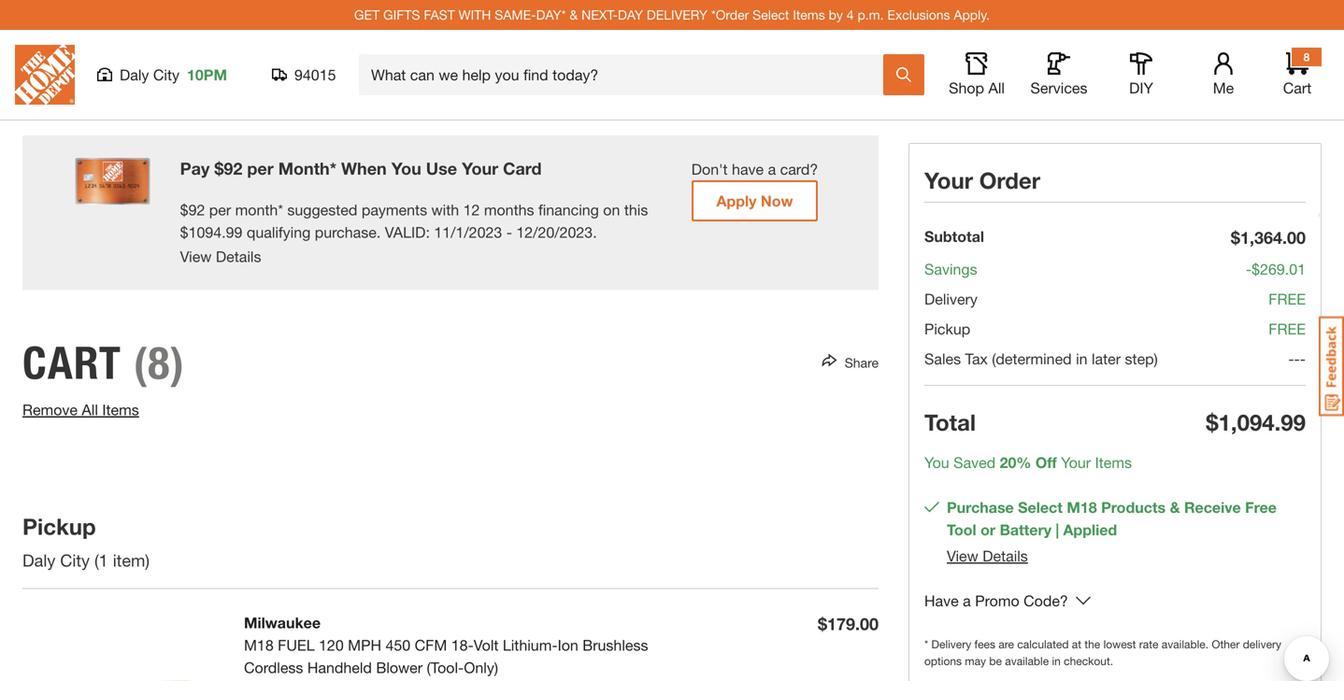 Task type: describe. For each thing, give the bounding box(es) containing it.
0 horizontal spatial pickup
[[22, 513, 96, 540]]

0 vertical spatial you
[[392, 159, 422, 179]]

don't
[[692, 160, 728, 178]]

$ inside months financing on this $
[[180, 223, 188, 241]]

1 horizontal spatial view
[[947, 548, 979, 565]]

1 vertical spatial 92
[[188, 201, 205, 219]]

20%
[[1000, 454, 1032, 472]]

city for (
[[60, 551, 90, 571]]

at
[[1072, 638, 1082, 651]]

(
[[94, 551, 99, 571]]

(determined
[[992, 350, 1072, 368]]

valid:
[[385, 223, 430, 241]]

promo
[[976, 592, 1020, 610]]

shop all
[[949, 79, 1005, 97]]

day*
[[536, 7, 566, 22]]

1094.99 qualifying purchase. valid: 11/1/2023 - 12/20/2023. view details
[[180, 223, 597, 265]]

apply now button
[[692, 180, 818, 222]]

$269.01
[[1252, 260, 1306, 278]]

-$269.01
[[1246, 260, 1306, 278]]

all for remove
[[82, 401, 98, 419]]

with
[[432, 201, 459, 219]]

free
[[1246, 499, 1277, 517]]

order
[[980, 167, 1041, 194]]

12
[[463, 201, 480, 219]]

*
[[925, 638, 929, 651]]

total
[[925, 409, 976, 436]]

1 horizontal spatial your
[[925, 167, 973, 194]]

1 vertical spatial per
[[209, 201, 231, 219]]

may
[[965, 655, 987, 668]]

1
[[99, 551, 108, 571]]

milwaukee
[[244, 614, 321, 632]]

0 horizontal spatial a
[[768, 160, 776, 178]]

12/20/2023.
[[517, 223, 597, 241]]

18-
[[451, 637, 474, 654]]

94015
[[295, 66, 336, 84]]

- inside '1094.99 qualifying purchase. valid: 11/1/2023 - 12/20/2023. view details'
[[507, 223, 512, 241]]

daly for daly city 10pm
[[120, 66, 149, 84]]

1 horizontal spatial a
[[963, 592, 971, 610]]

savings
[[925, 260, 978, 278]]

suggested
[[287, 201, 358, 219]]

remove
[[22, 401, 78, 419]]

fast
[[424, 7, 455, 22]]

months financing on this $
[[180, 201, 648, 241]]

get gifts fast with same-day* & next-day delivery *order select items by 4 p.m. exclusions apply.
[[354, 7, 990, 22]]

0 vertical spatial &
[[570, 7, 578, 22]]

(tool-
[[427, 659, 464, 677]]

in inside * delivery fees are calculated at the lowest rate available. other delivery options may be available in checkout.
[[1052, 655, 1061, 668]]

1 vertical spatial details
[[983, 548, 1028, 565]]

receive
[[1185, 499, 1242, 517]]

$ 92 per month* suggested payments with 12
[[180, 201, 480, 219]]

delivery inside * delivery fees are calculated at the lowest rate available. other delivery options may be available in checkout.
[[932, 638, 972, 651]]

blower
[[376, 659, 423, 677]]

cart 8
[[1284, 50, 1312, 97]]

with
[[459, 7, 491, 22]]

What can we help you find today? search field
[[371, 55, 883, 94]]

products
[[1102, 499, 1166, 517]]

2 free from the top
[[1269, 320, 1306, 338]]

be
[[990, 655, 1002, 668]]

saved
[[954, 454, 996, 472]]

the
[[1085, 638, 1101, 651]]

battery
[[1000, 521, 1052, 539]]

p.m.
[[858, 7, 884, 22]]

months
[[484, 201, 534, 219]]

1 vertical spatial $
[[180, 201, 188, 219]]

available.
[[1162, 638, 1209, 651]]

1 horizontal spatial in
[[1076, 350, 1088, 368]]

0 vertical spatial items
[[793, 7, 825, 22]]

*order
[[711, 7, 749, 22]]

& inside purchase select m18 products & receive free tool or battery
[[1170, 499, 1181, 517]]

$1,094.99
[[1207, 409, 1306, 436]]

0 vertical spatial select
[[753, 7, 790, 22]]

m18 inside milwaukee m18 fuel 120 mph 450 cfm 18-volt lithium-ion brushless cordless handheld blower (tool-only)
[[244, 637, 274, 654]]

sales tax (determined in later step)
[[925, 350, 1158, 368]]

sales
[[925, 350, 961, 368]]

apply now
[[717, 192, 793, 210]]

purchase select m18 products & receive free tool or battery
[[947, 499, 1277, 539]]

share
[[845, 355, 879, 371]]

presentation image
[[75, 158, 150, 205]]

by
[[829, 7, 843, 22]]

)
[[145, 551, 150, 571]]

m18 inside purchase select m18 products & receive free tool or battery
[[1067, 499, 1097, 517]]

cart
[[22, 336, 122, 390]]

only)
[[464, 659, 498, 677]]

have a promo code?
[[925, 592, 1069, 610]]

1094.99
[[188, 223, 243, 241]]

me button
[[1194, 52, 1254, 97]]

volt
[[474, 637, 499, 654]]

feedback link image
[[1319, 316, 1345, 417]]

cart
[[1284, 79, 1312, 97]]

cordless
[[244, 659, 303, 677]]

view inside '1094.99 qualifying purchase. valid: 11/1/2023 - 12/20/2023. view details'
[[180, 248, 212, 265]]

delivery
[[1243, 638, 1282, 651]]

(8)
[[134, 336, 185, 390]]

diy
[[1130, 79, 1154, 97]]

are
[[999, 638, 1015, 651]]

$179.00
[[818, 614, 879, 634]]

card?
[[780, 160, 818, 178]]

brushless
[[583, 637, 648, 654]]

all for shop
[[989, 79, 1005, 97]]



Task type: vqa. For each thing, say whether or not it's contained in the screenshot.
Lights's 'ADD'
no



Task type: locate. For each thing, give the bounding box(es) containing it.
0 vertical spatial view
[[180, 248, 212, 265]]

month*
[[278, 159, 337, 179]]

code?
[[1024, 592, 1069, 610]]

step)
[[1125, 350, 1158, 368]]

all inside 'shop all' button
[[989, 79, 1005, 97]]

---
[[1289, 350, 1306, 368]]

on
[[603, 201, 620, 219]]

0 horizontal spatial in
[[1052, 655, 1061, 668]]

daly
[[120, 66, 149, 84], [22, 551, 55, 571]]

1 vertical spatial in
[[1052, 655, 1061, 668]]

item
[[1096, 454, 1125, 472]]

view down the "1094.99"
[[180, 248, 212, 265]]

1 vertical spatial daly
[[22, 551, 55, 571]]

apply.
[[954, 7, 990, 22]]

2 vertical spatial $
[[180, 223, 188, 241]]

pay $ 92 per month* when you use your card
[[180, 159, 542, 179]]

m18 up cordless
[[244, 637, 274, 654]]

you saved 20% off your item s
[[925, 454, 1132, 472]]

1 vertical spatial view details button
[[947, 548, 1028, 565]]

1 vertical spatial delivery
[[932, 638, 972, 651]]

your right use
[[462, 159, 499, 179]]

per up 'month*'
[[247, 159, 274, 179]]

the home depot logo image
[[15, 45, 75, 105]]

0 vertical spatial daly
[[120, 66, 149, 84]]

have
[[925, 592, 959, 610]]

a right have
[[768, 160, 776, 178]]

0 horizontal spatial select
[[753, 7, 790, 22]]

$ down pay
[[180, 223, 188, 241]]

92
[[224, 159, 243, 179], [188, 201, 205, 219]]

1 horizontal spatial city
[[153, 66, 180, 84]]

0 vertical spatial a
[[768, 160, 776, 178]]

pickup
[[925, 320, 971, 338], [22, 513, 96, 540]]

0 vertical spatial pickup
[[925, 320, 971, 338]]

in left later
[[1076, 350, 1088, 368]]

$ up the "1094.99"
[[180, 201, 188, 219]]

0 horizontal spatial all
[[82, 401, 98, 419]]

1 horizontal spatial view details button
[[947, 548, 1028, 565]]

you left use
[[392, 159, 422, 179]]

same-
[[495, 7, 536, 22]]

your right off
[[1061, 454, 1091, 472]]

purchase
[[947, 499, 1014, 517]]

other
[[1212, 638, 1240, 651]]

8
[[1304, 50, 1310, 64]]

or
[[981, 521, 996, 539]]

1 horizontal spatial daly
[[120, 66, 149, 84]]

get
[[354, 7, 380, 22]]

details down or
[[983, 548, 1028, 565]]

your up subtotal
[[925, 167, 973, 194]]

card
[[503, 159, 542, 179]]

services
[[1031, 79, 1088, 97]]

available
[[1005, 655, 1049, 668]]

view details
[[947, 548, 1028, 565]]

later
[[1092, 350, 1121, 368]]

1 vertical spatial pickup
[[22, 513, 96, 540]]

1 vertical spatial items
[[102, 401, 139, 419]]

0 vertical spatial details
[[216, 248, 261, 265]]

1 vertical spatial view
[[947, 548, 979, 565]]

2 horizontal spatial your
[[1061, 454, 1091, 472]]

share link
[[838, 355, 879, 371]]

day
[[618, 7, 643, 22]]

0 horizontal spatial view details button
[[180, 245, 261, 268]]

$ right pay
[[214, 159, 224, 179]]

rate
[[1140, 638, 1159, 651]]

1 horizontal spatial you
[[925, 454, 950, 472]]

1 vertical spatial a
[[963, 592, 971, 610]]

a right have at the bottom of page
[[963, 592, 971, 610]]

in
[[1076, 350, 1088, 368], [1052, 655, 1061, 668]]

pickup up sales
[[925, 320, 971, 338]]

tax
[[966, 350, 988, 368]]

view down "tool"
[[947, 548, 979, 565]]

have
[[732, 160, 764, 178]]

120
[[319, 637, 344, 654]]

1 vertical spatial you
[[925, 454, 950, 472]]

per up the "1094.99"
[[209, 201, 231, 219]]

product image
[[22, 612, 214, 682]]

options
[[925, 655, 962, 668]]

details inside '1094.99 qualifying purchase. valid: 11/1/2023 - 12/20/2023. view details'
[[216, 248, 261, 265]]

| applied
[[1052, 521, 1118, 539]]

diy button
[[1112, 52, 1172, 97]]

1 horizontal spatial &
[[1170, 499, 1181, 517]]

applied
[[1064, 521, 1118, 539]]

4
[[847, 7, 854, 22]]

checkout.
[[1064, 655, 1114, 668]]

this
[[624, 201, 648, 219]]

1 horizontal spatial details
[[983, 548, 1028, 565]]

view
[[180, 248, 212, 265], [947, 548, 979, 565]]

pickup up daly city ( 1 item )
[[22, 513, 96, 540]]

0 horizontal spatial daly
[[22, 551, 55, 571]]

0 vertical spatial m18
[[1067, 499, 1097, 517]]

0 vertical spatial all
[[989, 79, 1005, 97]]

fuel
[[278, 637, 315, 654]]

me
[[1214, 79, 1235, 97]]

1 horizontal spatial select
[[1019, 499, 1063, 517]]

delivery down the savings
[[925, 290, 978, 308]]

all right remove
[[82, 401, 98, 419]]

1 vertical spatial free
[[1269, 320, 1306, 338]]

0 vertical spatial per
[[247, 159, 274, 179]]

0 horizontal spatial items
[[102, 401, 139, 419]]

a
[[768, 160, 776, 178], [963, 592, 971, 610]]

item
[[113, 551, 145, 571]]

fees
[[975, 638, 996, 651]]

details down the "1094.99"
[[216, 248, 261, 265]]

& right "day*"
[[570, 7, 578, 22]]

mph
[[348, 637, 382, 654]]

0 horizontal spatial you
[[392, 159, 422, 179]]

&
[[570, 7, 578, 22], [1170, 499, 1181, 517]]

items down cart (8)
[[102, 401, 139, 419]]

tool
[[947, 521, 977, 539]]

select inside purchase select m18 products & receive free tool or battery
[[1019, 499, 1063, 517]]

delivery up options
[[932, 638, 972, 651]]

subtotal
[[925, 228, 985, 245]]

0 vertical spatial $
[[214, 159, 224, 179]]

daly left ( on the bottom left of page
[[22, 551, 55, 571]]

0 horizontal spatial m18
[[244, 637, 274, 654]]

view details button down or
[[947, 548, 1028, 565]]

qualifying
[[247, 223, 311, 241]]

$1,364.00
[[1231, 228, 1306, 248]]

lowest
[[1104, 638, 1137, 651]]

1 vertical spatial m18
[[244, 637, 274, 654]]

s
[[1125, 454, 1132, 472]]

daly for daly city ( 1 item )
[[22, 551, 55, 571]]

1 horizontal spatial 92
[[224, 159, 243, 179]]

items left by
[[793, 7, 825, 22]]

& left receive
[[1170, 499, 1181, 517]]

m18 up | applied
[[1067, 499, 1097, 517]]

0 vertical spatial 92
[[224, 159, 243, 179]]

1 horizontal spatial items
[[793, 7, 825, 22]]

milwaukee m18 fuel 120 mph 450 cfm 18-volt lithium-ion brushless cordless handheld blower (tool-only)
[[244, 614, 648, 677]]

all right shop
[[989, 79, 1005, 97]]

0 horizontal spatial per
[[209, 201, 231, 219]]

cart (8)
[[22, 336, 185, 390]]

1 free from the top
[[1269, 290, 1306, 308]]

1 horizontal spatial pickup
[[925, 320, 971, 338]]

use
[[426, 159, 457, 179]]

1 vertical spatial select
[[1019, 499, 1063, 517]]

0 horizontal spatial details
[[216, 248, 261, 265]]

in down calculated
[[1052, 655, 1061, 668]]

city left 10pm
[[153, 66, 180, 84]]

remove all items link
[[22, 401, 139, 419]]

remove all items
[[22, 401, 139, 419]]

1 horizontal spatial all
[[989, 79, 1005, 97]]

0 vertical spatial delivery
[[925, 290, 978, 308]]

month*
[[235, 201, 283, 219]]

0 vertical spatial in
[[1076, 350, 1088, 368]]

free down $269.01 at the top right of page
[[1269, 290, 1306, 308]]

0 vertical spatial city
[[153, 66, 180, 84]]

city left ( on the bottom left of page
[[60, 551, 90, 571]]

* delivery fees are calculated at the lowest rate available. other delivery options may be available in checkout.
[[925, 638, 1282, 668]]

select right *order
[[753, 7, 790, 22]]

|
[[1056, 521, 1060, 539]]

0 horizontal spatial your
[[462, 159, 499, 179]]

daly city ( 1 item )
[[22, 551, 154, 571]]

1 horizontal spatial per
[[247, 159, 274, 179]]

0 horizontal spatial view
[[180, 248, 212, 265]]

0 horizontal spatial &
[[570, 7, 578, 22]]

shop
[[949, 79, 985, 97]]

0 horizontal spatial 92
[[188, 201, 205, 219]]

1 vertical spatial all
[[82, 401, 98, 419]]

view details button down the "1094.99"
[[180, 245, 261, 268]]

city for 10pm
[[153, 66, 180, 84]]

services button
[[1030, 52, 1089, 97]]

11/1/2023
[[434, 223, 502, 241]]

10pm
[[187, 66, 227, 84]]

view details button
[[180, 245, 261, 268], [947, 548, 1028, 565]]

1 horizontal spatial m18
[[1067, 499, 1097, 517]]

1 vertical spatial city
[[60, 551, 90, 571]]

0 vertical spatial view details button
[[180, 245, 261, 268]]

0 horizontal spatial city
[[60, 551, 90, 571]]

1 vertical spatial &
[[1170, 499, 1181, 517]]

-
[[507, 223, 512, 241], [1246, 260, 1252, 278], [1289, 350, 1295, 368], [1295, 350, 1301, 368], [1301, 350, 1306, 368]]

items
[[793, 7, 825, 22], [102, 401, 139, 419]]

select up battery
[[1019, 499, 1063, 517]]

92 right pay
[[224, 159, 243, 179]]

daly left 10pm
[[120, 66, 149, 84]]

daly city 10pm
[[120, 66, 227, 84]]

calculated
[[1018, 638, 1069, 651]]

free up ---
[[1269, 320, 1306, 338]]

financing
[[539, 201, 599, 219]]

you left saved on the bottom
[[925, 454, 950, 472]]

m18
[[1067, 499, 1097, 517], [244, 637, 274, 654]]

0 vertical spatial free
[[1269, 290, 1306, 308]]

92 up the "1094.99"
[[188, 201, 205, 219]]



